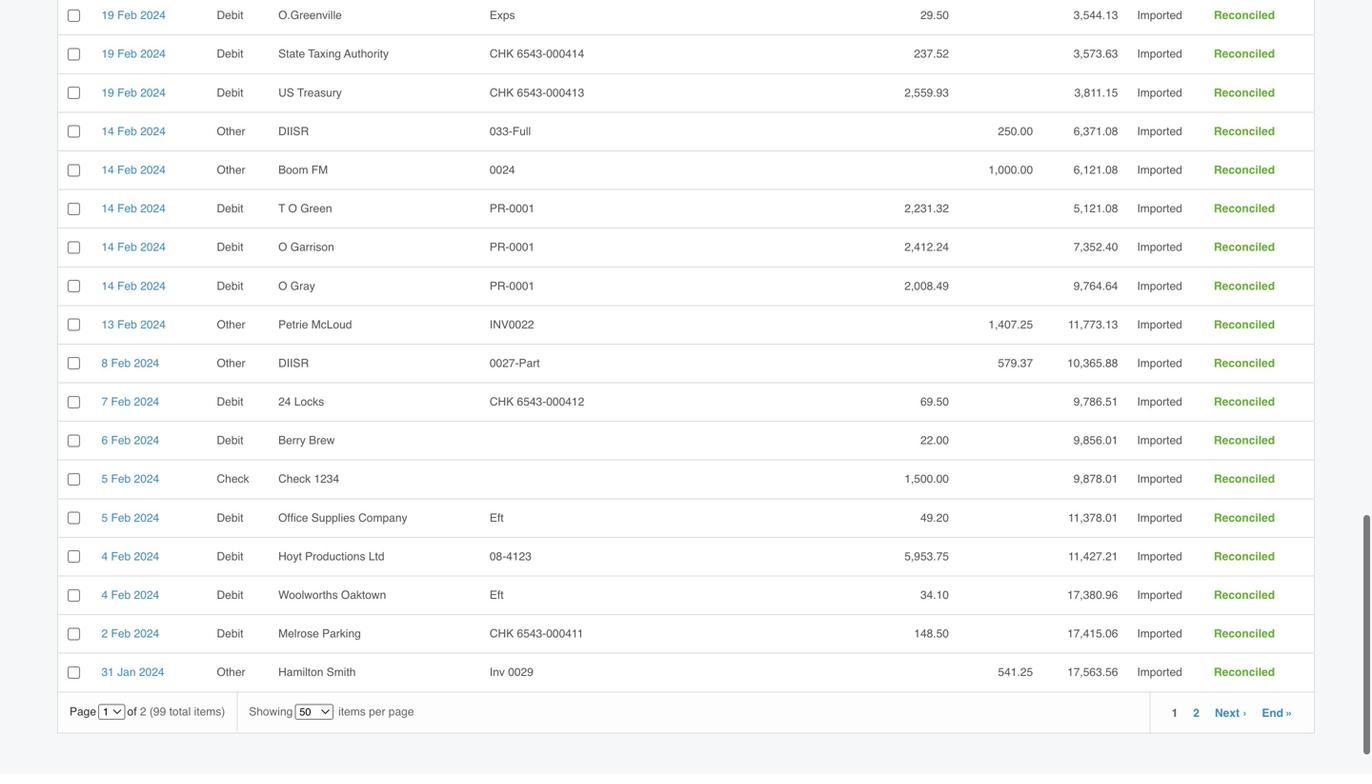 Task type: vqa. For each thing, say whether or not it's contained in the screenshot.
IS
no



Task type: describe. For each thing, give the bounding box(es) containing it.
6,371.08
[[1074, 125, 1119, 138]]

14 for gray
[[102, 280, 114, 293]]

boom
[[278, 163, 308, 177]]

melrose
[[278, 628, 319, 641]]

debit for hoyt productions ltd
[[217, 550, 244, 564]]

17,380.96
[[1068, 589, 1119, 602]]

4 other from the top
[[217, 357, 245, 370]]

2,559.93
[[905, 86, 949, 99]]

t o green
[[278, 202, 332, 215]]

chk for chk 6543-000413
[[490, 86, 514, 99]]

chk 6543-000412
[[490, 396, 585, 409]]

reconciled for 17,415.06
[[1214, 628, 1275, 641]]

8
[[102, 357, 108, 370]]

6543- for 000413
[[517, 86, 546, 99]]

34.10
[[921, 589, 949, 602]]

14 feb 2024 for o garrison
[[102, 241, 166, 254]]

2024 for garrison
[[140, 241, 166, 254]]

541.25
[[998, 666, 1033, 680]]

items per page
[[335, 706, 414, 719]]

supplies
[[311, 512, 355, 525]]

imported for 17,380.96
[[1138, 589, 1183, 602]]

5 feb 2024 for debit
[[102, 512, 159, 525]]

debit for us treasury
[[217, 86, 244, 99]]

pr- for o gray
[[490, 280, 510, 293]]

14 feb 2024 for t o green
[[102, 202, 166, 215]]

chk for chk 6543-000414
[[490, 47, 514, 61]]

petrie mcloud
[[278, 318, 352, 332]]

08-4123
[[490, 550, 532, 564]]

hamilton smith
[[278, 666, 356, 680]]

exps
[[490, 9, 515, 22]]

6,121.08
[[1074, 163, 1119, 177]]

1 19 from the top
[[102, 9, 114, 22]]

1 19 feb 2024 link from the top
[[102, 9, 166, 22]]

imported for 9,856.01
[[1138, 434, 1183, 448]]

woolworths oaktown
[[278, 589, 386, 602]]

8 feb 2024
[[102, 357, 159, 370]]

inv 0029
[[490, 666, 534, 680]]

11,773.13
[[1068, 318, 1119, 332]]

6543- for 000414
[[517, 47, 546, 61]]

feb for productions
[[111, 550, 131, 564]]

reconciled for 17,563.56
[[1214, 666, 1275, 680]]

31
[[102, 666, 114, 680]]

000412
[[546, 396, 585, 409]]

hoyt
[[278, 550, 302, 564]]

579.37
[[998, 357, 1033, 370]]

14 feb 2024 link for diisr
[[102, 125, 166, 138]]

imported for 11,427.21
[[1138, 550, 1183, 564]]

us
[[278, 86, 294, 99]]

company
[[359, 512, 407, 525]]

19 feb 2024 for state
[[102, 47, 166, 61]]

items
[[338, 706, 366, 719]]

other for boom
[[217, 163, 245, 177]]

13
[[102, 318, 114, 332]]

6 feb 2024 link
[[102, 434, 159, 448]]

per
[[369, 706, 386, 719]]

31 jan 2024
[[102, 666, 164, 680]]

authority
[[344, 47, 389, 61]]

debit for o gray
[[217, 280, 244, 293]]

2 feb 2024
[[102, 628, 159, 641]]

diisr for 14 feb 2024
[[278, 125, 309, 138]]

other for petrie
[[217, 318, 245, 332]]

5 feb 2024 link for check
[[102, 473, 159, 486]]

9,856.01
[[1074, 434, 1119, 448]]

14 for garrison
[[102, 241, 114, 254]]

next ›
[[1215, 707, 1247, 720]]

7,352.40
[[1074, 241, 1119, 254]]

part
[[519, 357, 540, 370]]

1,000.00
[[989, 163, 1033, 177]]

reconciled for 9,878.01
[[1214, 473, 1275, 486]]

imported for 9,878.01
[[1138, 473, 1183, 486]]

boom fm
[[278, 163, 328, 177]]

2024 for supplies
[[134, 512, 159, 525]]

237.52
[[914, 47, 949, 61]]

page
[[389, 706, 414, 719]]

0001 for o gray
[[509, 280, 535, 293]]

reconciled for 9,764.64
[[1214, 280, 1275, 293]]

24
[[278, 396, 291, 409]]

4123
[[506, 550, 532, 564]]

of
[[127, 706, 137, 719]]

berry brew
[[278, 434, 335, 448]]

feb for supplies
[[111, 512, 131, 525]]

reconciled for 3,811.15
[[1214, 86, 1275, 99]]

2 for 2 feb 2024
[[102, 628, 108, 641]]

0027-part
[[490, 357, 540, 370]]

14 for fm
[[102, 163, 114, 177]]

5 for check
[[102, 473, 108, 486]]

2024 for 1234
[[134, 473, 159, 486]]

14 feb 2024 link for o gray
[[102, 280, 166, 293]]

2 feb 2024 link
[[102, 628, 159, 641]]

full
[[513, 125, 531, 138]]

berry
[[278, 434, 306, 448]]

4 for hoyt productions ltd
[[102, 550, 108, 564]]

4 feb 2024 link for hoyt productions ltd
[[102, 550, 159, 564]]

99
[[153, 706, 166, 719]]

inv
[[490, 666, 505, 680]]

debit for t o green
[[217, 202, 244, 215]]

imported for 3,573.63
[[1138, 47, 1183, 61]]

14 feb 2024 for boom fm
[[102, 163, 166, 177]]

49.20
[[921, 512, 949, 525]]

pr-0001 for o gray
[[490, 280, 535, 293]]

chk for chk 6543-000412
[[490, 396, 514, 409]]

imported for 7,352.40
[[1138, 241, 1183, 254]]

us treasury
[[278, 86, 342, 99]]

hamilton
[[278, 666, 324, 680]]

6 feb 2024
[[102, 434, 159, 448]]

1 link
[[1172, 707, 1178, 721]]

4 feb 2024 for woolworths oaktown
[[102, 589, 159, 602]]

locks
[[294, 396, 324, 409]]

3,573.63
[[1074, 47, 1119, 61]]

250.00
[[998, 125, 1033, 138]]

imported for 6,121.08
[[1138, 163, 1183, 177]]

smith
[[327, 666, 356, 680]]

5 feb 2024 for check
[[102, 473, 159, 486]]

5 for debit
[[102, 512, 108, 525]]

state
[[278, 47, 305, 61]]

13 feb 2024 link
[[102, 318, 166, 332]]

debit for o.greenville
[[217, 9, 244, 22]]

19 feb 2024 link for state
[[102, 47, 166, 61]]

of 2 ( 99 total items)
[[127, 706, 225, 719]]

033-full
[[490, 125, 531, 138]]

imported for 9,764.64
[[1138, 280, 1183, 293]]

6543- for 000411
[[517, 628, 546, 641]]

gray
[[290, 280, 315, 293]]

0027-
[[490, 357, 519, 370]]

033-
[[490, 125, 513, 138]]

000414
[[546, 47, 585, 61]]

3,544.13
[[1074, 9, 1119, 22]]

check for check 1234
[[278, 473, 311, 486]]

pr- for o garrison
[[490, 241, 510, 254]]

check 1234
[[278, 473, 339, 486]]

o.greenville
[[278, 9, 342, 22]]

19 feb 2024 for us
[[102, 86, 166, 99]]

reconciled for 9,856.01
[[1214, 434, 1275, 448]]

31 jan 2024 link
[[102, 666, 164, 680]]



Task type: locate. For each thing, give the bounding box(es) containing it.
imported for 3,811.15
[[1138, 86, 1183, 99]]

2 chk from the top
[[490, 86, 514, 99]]

feb for o
[[117, 202, 137, 215]]

2 5 feb 2024 from the top
[[102, 512, 159, 525]]

10 reconciled from the top
[[1214, 357, 1275, 370]]

4 imported from the top
[[1138, 125, 1183, 138]]

2 14 from the top
[[102, 163, 114, 177]]

0001 for t o green
[[509, 202, 535, 215]]

1 5 feb 2024 link from the top
[[102, 473, 159, 486]]

chk 6543-000411
[[490, 628, 584, 641]]

22.00
[[921, 434, 949, 448]]

0 vertical spatial 19 feb 2024 link
[[102, 9, 166, 22]]

1 vertical spatial diisr
[[278, 357, 309, 370]]

2 horizontal spatial 2
[[1194, 707, 1200, 720]]

1 eft from the top
[[490, 512, 504, 525]]

2 vertical spatial 19 feb 2024
[[102, 86, 166, 99]]

14 feb 2024 for o gray
[[102, 280, 166, 293]]

feb for treasury
[[117, 86, 137, 99]]

2024
[[140, 9, 166, 22], [140, 47, 166, 61], [140, 86, 166, 99], [140, 125, 166, 138], [140, 163, 166, 177], [140, 202, 166, 215], [140, 241, 166, 254], [140, 280, 166, 293], [140, 318, 166, 332], [134, 357, 159, 370], [134, 396, 159, 409], [134, 434, 159, 448], [134, 473, 159, 486], [134, 512, 159, 525], [134, 550, 159, 564], [134, 589, 159, 602], [134, 628, 159, 641], [139, 666, 164, 680]]

debit left berry
[[217, 434, 244, 448]]

diisr
[[278, 125, 309, 138], [278, 357, 309, 370]]

chk for chk 6543-000411
[[490, 628, 514, 641]]

2024 for treasury
[[140, 86, 166, 99]]

3 imported from the top
[[1138, 86, 1183, 99]]

1 4 feb 2024 link from the top
[[102, 550, 159, 564]]

hoyt productions ltd
[[278, 550, 385, 564]]

None checkbox
[[68, 48, 80, 61], [68, 87, 80, 99], [68, 126, 80, 138], [68, 164, 80, 177], [68, 242, 80, 254], [68, 280, 80, 293], [68, 319, 80, 331], [68, 358, 80, 370], [68, 435, 80, 447], [68, 590, 80, 602], [68, 48, 80, 61], [68, 87, 80, 99], [68, 126, 80, 138], [68, 164, 80, 177], [68, 242, 80, 254], [68, 280, 80, 293], [68, 319, 80, 331], [68, 358, 80, 370], [68, 435, 80, 447], [68, 590, 80, 602]]

1 14 from the top
[[102, 125, 114, 138]]

eft down '08-'
[[490, 589, 504, 602]]

diisr down petrie
[[278, 357, 309, 370]]

imported right 9,786.51
[[1138, 396, 1183, 409]]

feb for brew
[[111, 434, 131, 448]]

imported right 5,121.08
[[1138, 202, 1183, 215]]

1
[[1172, 707, 1178, 720]]

3 14 feb 2024 link from the top
[[102, 202, 166, 215]]

o for garrison
[[278, 241, 287, 254]]

o right t
[[288, 202, 297, 215]]

2024 for gray
[[140, 280, 166, 293]]

inv0022
[[490, 318, 534, 332]]

0 vertical spatial diisr
[[278, 125, 309, 138]]

total
[[169, 706, 191, 719]]

chk
[[490, 47, 514, 61], [490, 86, 514, 99], [490, 396, 514, 409], [490, 628, 514, 641]]

7 reconciled from the top
[[1214, 241, 1275, 254]]

1 6543- from the top
[[517, 47, 546, 61]]

9 reconciled from the top
[[1214, 318, 1275, 332]]

debit left office
[[217, 512, 244, 525]]

0 vertical spatial 0001
[[509, 202, 535, 215]]

4 chk from the top
[[490, 628, 514, 641]]

6 imported from the top
[[1138, 202, 1183, 215]]

9,878.01
[[1074, 473, 1119, 486]]

5 imported from the top
[[1138, 163, 1183, 177]]

2,412.24
[[905, 241, 949, 254]]

melrose parking
[[278, 628, 361, 641]]

19 feb 2024
[[102, 9, 166, 22], [102, 47, 166, 61], [102, 86, 166, 99]]

other
[[217, 125, 245, 138], [217, 163, 245, 177], [217, 318, 245, 332], [217, 357, 245, 370], [217, 666, 245, 680]]

2 vertical spatial pr-0001
[[490, 280, 535, 293]]

2024 for locks
[[134, 396, 159, 409]]

3 14 from the top
[[102, 202, 114, 215]]

pr-0001 for t o green
[[490, 202, 535, 215]]

2 14 feb 2024 from the top
[[102, 163, 166, 177]]

taxing
[[308, 47, 341, 61]]

19 for us
[[102, 86, 114, 99]]

0029
[[508, 666, 534, 680]]

green
[[300, 202, 332, 215]]

4 feb 2024 link for woolworths oaktown
[[102, 589, 159, 602]]

1 0001 from the top
[[509, 202, 535, 215]]

1,500.00
[[905, 473, 949, 486]]

1 4 feb 2024 from the top
[[102, 550, 159, 564]]

1 pr-0001 from the top
[[490, 202, 535, 215]]

imported right 11,378.01 at the right of the page
[[1138, 512, 1183, 525]]

chk up 033-
[[490, 86, 514, 99]]

3 14 feb 2024 from the top
[[102, 202, 166, 215]]

6543- down part
[[517, 396, 546, 409]]

reconciled for 3,544.13
[[1214, 9, 1275, 22]]

4 14 feb 2024 from the top
[[102, 241, 166, 254]]

imported for 3,544.13
[[1138, 9, 1183, 22]]

1 imported from the top
[[1138, 9, 1183, 22]]

9 debit from the top
[[217, 512, 244, 525]]

0 vertical spatial o
[[288, 202, 297, 215]]

2,008.49
[[905, 280, 949, 293]]

petrie
[[278, 318, 308, 332]]

3 19 feb 2024 link from the top
[[102, 86, 166, 99]]

3 19 from the top
[[102, 86, 114, 99]]

7 debit from the top
[[217, 396, 244, 409]]

2024 for fm
[[140, 163, 166, 177]]

2024 for brew
[[134, 434, 159, 448]]

8 debit from the top
[[217, 434, 244, 448]]

o gray
[[278, 280, 315, 293]]

16 imported from the top
[[1138, 589, 1183, 602]]

1 vertical spatial 19
[[102, 47, 114, 61]]

14 imported from the top
[[1138, 512, 1183, 525]]

diisr up boom
[[278, 125, 309, 138]]

5 feb 2024
[[102, 473, 159, 486], [102, 512, 159, 525]]

4 feb 2024 for hoyt productions ltd
[[102, 550, 159, 564]]

2 imported from the top
[[1138, 47, 1183, 61]]

7
[[102, 396, 108, 409]]

14 reconciled from the top
[[1214, 512, 1275, 525]]

14 feb 2024
[[102, 125, 166, 138], [102, 163, 166, 177], [102, 202, 166, 215], [102, 241, 166, 254], [102, 280, 166, 293]]

0 vertical spatial 5
[[102, 473, 108, 486]]

0 vertical spatial 19 feb 2024
[[102, 9, 166, 22]]

1 diisr from the top
[[278, 125, 309, 138]]

5 feb 2024 link for debit
[[102, 512, 159, 525]]

debit for 24 locks
[[217, 396, 244, 409]]

imported right the 9,856.01 on the bottom of page
[[1138, 434, 1183, 448]]

0 vertical spatial pr-0001
[[490, 202, 535, 215]]

feb for garrison
[[117, 241, 137, 254]]

debit left 24
[[217, 396, 244, 409]]

2 19 feb 2024 from the top
[[102, 47, 166, 61]]

2024 for smith
[[139, 666, 164, 680]]

0001 for o garrison
[[509, 241, 535, 254]]

imported right 6,121.08
[[1138, 163, 1183, 177]]

feb for oaktown
[[111, 589, 131, 602]]

imported for 5,121.08
[[1138, 202, 1183, 215]]

6 debit from the top
[[217, 280, 244, 293]]

10 imported from the top
[[1138, 357, 1183, 370]]

pr- for t o green
[[490, 202, 510, 215]]

ltd
[[369, 550, 385, 564]]

10 debit from the top
[[217, 550, 244, 564]]

imported right the 11,427.21
[[1138, 550, 1183, 564]]

1 vertical spatial pr-0001
[[490, 241, 535, 254]]

19 feb 2024 link for us
[[102, 86, 166, 99]]

jan
[[117, 666, 136, 680]]

2024 for mcloud
[[140, 318, 166, 332]]

2 right 1
[[1194, 707, 1200, 720]]

18 imported from the top
[[1138, 666, 1183, 680]]

6 reconciled from the top
[[1214, 202, 1275, 215]]

3 reconciled from the top
[[1214, 86, 1275, 99]]

2024 for taxing
[[140, 47, 166, 61]]

3 pr- from the top
[[490, 280, 510, 293]]

3 debit from the top
[[217, 86, 244, 99]]

debit for o garrison
[[217, 241, 244, 254]]

3,811.15
[[1075, 86, 1119, 99]]

2 eft from the top
[[490, 589, 504, 602]]

1 vertical spatial 19 feb 2024 link
[[102, 47, 166, 61]]

0 vertical spatial pr-
[[490, 202, 510, 215]]

12 imported from the top
[[1138, 434, 1183, 448]]

3 chk from the top
[[490, 396, 514, 409]]

5 debit from the top
[[217, 241, 244, 254]]

1 4 from the top
[[102, 550, 108, 564]]

imported right 17,415.06
[[1138, 628, 1183, 641]]

69.50
[[921, 396, 949, 409]]

debit left melrose
[[217, 628, 244, 641]]

o for gray
[[278, 280, 287, 293]]

2024 for o
[[140, 202, 166, 215]]

imported right 9,764.64
[[1138, 280, 1183, 293]]

5,953.75
[[905, 550, 949, 564]]

reconciled for 6,371.08
[[1214, 125, 1275, 138]]

1234
[[314, 473, 339, 486]]

pr-0001 for o garrison
[[490, 241, 535, 254]]

debit
[[217, 9, 244, 22], [217, 47, 244, 61], [217, 86, 244, 99], [217, 202, 244, 215], [217, 241, 244, 254], [217, 280, 244, 293], [217, 396, 244, 409], [217, 434, 244, 448], [217, 512, 244, 525], [217, 550, 244, 564], [217, 589, 244, 602], [217, 628, 244, 641]]

imported right 3,811.15
[[1138, 86, 1183, 99]]

5 feb 2024 link
[[102, 473, 159, 486], [102, 512, 159, 525]]

reconciled
[[1214, 9, 1275, 22], [1214, 47, 1275, 61], [1214, 86, 1275, 99], [1214, 125, 1275, 138], [1214, 163, 1275, 177], [1214, 202, 1275, 215], [1214, 241, 1275, 254], [1214, 280, 1275, 293], [1214, 318, 1275, 332], [1214, 357, 1275, 370], [1214, 396, 1275, 409], [1214, 434, 1275, 448], [1214, 473, 1275, 486], [1214, 512, 1275, 525], [1214, 550, 1275, 564], [1214, 589, 1275, 602], [1214, 628, 1275, 641], [1214, 666, 1275, 680]]

1 chk from the top
[[490, 47, 514, 61]]

2 diisr from the top
[[278, 357, 309, 370]]

debit left 'woolworths'
[[217, 589, 244, 602]]

1 horizontal spatial check
[[278, 473, 311, 486]]

14 feb 2024 link for boom fm
[[102, 163, 166, 177]]

11 debit from the top
[[217, 589, 244, 602]]

9,786.51
[[1074, 396, 1119, 409]]

mcloud
[[311, 318, 352, 332]]

8 feb 2024 link
[[102, 357, 159, 370]]

10,365.88
[[1068, 357, 1119, 370]]

debit left hoyt
[[217, 550, 244, 564]]

14 feb 2024 for diisr
[[102, 125, 166, 138]]

7 feb 2024
[[102, 396, 159, 409]]

5 14 feb 2024 link from the top
[[102, 280, 166, 293]]

9 imported from the top
[[1138, 318, 1183, 332]]

imported right 9,878.01
[[1138, 473, 1183, 486]]

2 for 2
[[1194, 707, 1200, 720]]

17 imported from the top
[[1138, 628, 1183, 641]]

1 vertical spatial o
[[278, 241, 287, 254]]

1 pr- from the top
[[490, 202, 510, 215]]

productions
[[305, 550, 366, 564]]

imported for 10,365.88
[[1138, 357, 1183, 370]]

2 check from the left
[[278, 473, 311, 486]]

1 5 from the top
[[102, 473, 108, 486]]

2 5 from the top
[[102, 512, 108, 525]]

debit left t
[[217, 202, 244, 215]]

0 horizontal spatial 2
[[102, 628, 108, 641]]

debit for melrose parking
[[217, 628, 244, 641]]

0 vertical spatial eft
[[490, 512, 504, 525]]

imported right 3,544.13
[[1138, 9, 1183, 22]]

1 vertical spatial 4 feb 2024
[[102, 589, 159, 602]]

pr-0001
[[490, 202, 535, 215], [490, 241, 535, 254], [490, 280, 535, 293]]

reconciled for 17,380.96
[[1214, 589, 1275, 602]]

18 reconciled from the top
[[1214, 666, 1275, 680]]

14 feb 2024 link
[[102, 125, 166, 138], [102, 163, 166, 177], [102, 202, 166, 215], [102, 241, 166, 254], [102, 280, 166, 293]]

3 19 feb 2024 from the top
[[102, 86, 166, 99]]

2 vertical spatial o
[[278, 280, 287, 293]]

2 debit from the top
[[217, 47, 244, 61]]

1 vertical spatial pr-
[[490, 241, 510, 254]]

chk 6543-000414
[[490, 47, 585, 61]]

3 pr-0001 from the top
[[490, 280, 535, 293]]

0 vertical spatial 5 feb 2024 link
[[102, 473, 159, 486]]

14
[[102, 125, 114, 138], [102, 163, 114, 177], [102, 202, 114, 215], [102, 241, 114, 254], [102, 280, 114, 293]]

debit left us
[[217, 86, 244, 99]]

15 reconciled from the top
[[1214, 550, 1275, 564]]

chk up inv
[[490, 628, 514, 641]]

6
[[102, 434, 108, 448]]

12 reconciled from the top
[[1214, 434, 1275, 448]]

1 vertical spatial 5
[[102, 512, 108, 525]]

o garrison
[[278, 241, 334, 254]]

check left "check 1234"
[[217, 473, 249, 486]]

3 other from the top
[[217, 318, 245, 332]]

5 14 from the top
[[102, 280, 114, 293]]

6543- down chk 6543-000414 on the left top of the page
[[517, 86, 546, 99]]

items)
[[194, 706, 225, 719]]

feb
[[117, 9, 137, 22], [117, 47, 137, 61], [117, 86, 137, 99], [117, 125, 137, 138], [117, 163, 137, 177], [117, 202, 137, 215], [117, 241, 137, 254], [117, 280, 137, 293], [117, 318, 137, 332], [111, 357, 131, 370], [111, 396, 131, 409], [111, 434, 131, 448], [111, 473, 131, 486], [111, 512, 131, 525], [111, 550, 131, 564], [111, 589, 131, 602], [111, 628, 131, 641]]

3 6543- from the top
[[517, 396, 546, 409]]

eft for woolworths oaktown
[[490, 589, 504, 602]]

0 vertical spatial 4 feb 2024
[[102, 550, 159, 564]]

garrison
[[290, 241, 334, 254]]

imported for 6,371.08
[[1138, 125, 1183, 138]]

0 vertical spatial 4 feb 2024 link
[[102, 550, 159, 564]]

debit for berry brew
[[217, 434, 244, 448]]

13 feb 2024
[[102, 318, 166, 332]]

debit for woolworths oaktown
[[217, 589, 244, 602]]

1 vertical spatial 19 feb 2024
[[102, 47, 166, 61]]

2 pr- from the top
[[490, 241, 510, 254]]

imported right 10,365.88
[[1138, 357, 1183, 370]]

2 left (
[[140, 706, 146, 719]]

2 19 from the top
[[102, 47, 114, 61]]

other for hamilton
[[217, 666, 245, 680]]

4 for woolworths oaktown
[[102, 589, 108, 602]]

imported right 7,352.40
[[1138, 241, 1183, 254]]

0 vertical spatial 19
[[102, 9, 114, 22]]

imported right 11,773.13 at top right
[[1138, 318, 1183, 332]]

5 reconciled from the top
[[1214, 163, 1275, 177]]

0 horizontal spatial check
[[217, 473, 249, 486]]

6543- up the 0029
[[517, 628, 546, 641]]

chk down exps
[[490, 47, 514, 61]]

chk down "0027-"
[[490, 396, 514, 409]]

2 vertical spatial 19 feb 2024 link
[[102, 86, 166, 99]]

2 vertical spatial pr-
[[490, 280, 510, 293]]

4 reconciled from the top
[[1214, 125, 1275, 138]]

5 other from the top
[[217, 666, 245, 680]]

3 0001 from the top
[[509, 280, 535, 293]]

reconciled for 11,427.21
[[1214, 550, 1275, 564]]

5
[[102, 473, 108, 486], [102, 512, 108, 525]]

eft up '08-'
[[490, 512, 504, 525]]

feb for taxing
[[117, 47, 137, 61]]

reconciled for 11,378.01
[[1214, 512, 1275, 525]]

1 vertical spatial 4 feb 2024 link
[[102, 589, 159, 602]]

1 debit from the top
[[217, 9, 244, 22]]

feb for locks
[[111, 396, 131, 409]]

1 14 feb 2024 from the top
[[102, 125, 166, 138]]

treasury
[[297, 86, 342, 99]]

fm
[[311, 163, 328, 177]]

(
[[150, 706, 153, 719]]

2 19 feb 2024 link from the top
[[102, 47, 166, 61]]

1 vertical spatial eft
[[490, 589, 504, 602]]

2 vertical spatial 0001
[[509, 280, 535, 293]]

debit left o gray
[[217, 280, 244, 293]]

000413
[[546, 86, 585, 99]]

2 14 feb 2024 link from the top
[[102, 163, 166, 177]]

7 imported from the top
[[1138, 241, 1183, 254]]

reconciled for 10,365.88
[[1214, 357, 1275, 370]]

16 reconciled from the top
[[1214, 589, 1275, 602]]

check
[[217, 473, 249, 486], [278, 473, 311, 486]]

debit left the state in the top left of the page
[[217, 47, 244, 61]]

parking
[[322, 628, 361, 641]]

debit for office supplies company
[[217, 512, 244, 525]]

imported right 6,371.08
[[1138, 125, 1183, 138]]

1 vertical spatial 0001
[[509, 241, 535, 254]]

14 for o
[[102, 202, 114, 215]]

14 feb 2024 link for t o green
[[102, 202, 166, 215]]

check for check
[[217, 473, 249, 486]]

12 debit from the top
[[217, 628, 244, 641]]

4 debit from the top
[[217, 202, 244, 215]]

next › link
[[1215, 707, 1247, 721]]

office supplies company
[[278, 512, 407, 525]]

reconciled for 5,121.08
[[1214, 202, 1275, 215]]

0024
[[490, 163, 515, 177]]

0 vertical spatial 5 feb 2024
[[102, 473, 159, 486]]

2024 for oaktown
[[134, 589, 159, 602]]

debit left o.greenville
[[217, 9, 244, 22]]

2 vertical spatial 19
[[102, 86, 114, 99]]

11 reconciled from the top
[[1214, 396, 1275, 409]]

5,121.08
[[1074, 202, 1119, 215]]

imported up 1
[[1138, 666, 1183, 680]]

1 other from the top
[[217, 125, 245, 138]]

feb for 1234
[[111, 473, 131, 486]]

8 imported from the top
[[1138, 280, 1183, 293]]

None checkbox
[[68, 9, 80, 22], [68, 203, 80, 215], [68, 396, 80, 409], [68, 474, 80, 486], [68, 512, 80, 525], [68, 551, 80, 564], [68, 629, 80, 641], [68, 667, 80, 680], [68, 9, 80, 22], [68, 203, 80, 215], [68, 396, 80, 409], [68, 474, 80, 486], [68, 512, 80, 525], [68, 551, 80, 564], [68, 629, 80, 641], [68, 667, 80, 680]]

11,378.01
[[1068, 512, 1119, 525]]

2 6543- from the top
[[517, 86, 546, 99]]

13 reconciled from the top
[[1214, 473, 1275, 486]]

debit for state taxing authority
[[217, 47, 244, 61]]

6543- up chk 6543-000413
[[517, 47, 546, 61]]

2 0001 from the top
[[509, 241, 535, 254]]

1 14 feb 2024 link from the top
[[102, 125, 166, 138]]

2 4 from the top
[[102, 589, 108, 602]]

6543- for 000412
[[517, 396, 546, 409]]

o left gray
[[278, 280, 287, 293]]

imported right 17,380.96
[[1138, 589, 1183, 602]]

0 vertical spatial 4
[[102, 550, 108, 564]]

2 link
[[1194, 707, 1200, 721]]

11 imported from the top
[[1138, 396, 1183, 409]]

1 19 feb 2024 from the top
[[102, 9, 166, 22]]

1 vertical spatial 5 feb 2024
[[102, 512, 159, 525]]

1 check from the left
[[217, 473, 249, 486]]

imported right 3,573.63
[[1138, 47, 1183, 61]]

reconciled for 6,121.08
[[1214, 163, 1275, 177]]

o left garrison at the left of the page
[[278, 241, 287, 254]]

000411
[[546, 628, 584, 641]]

7 feb 2024 link
[[102, 396, 159, 409]]

2 up 31
[[102, 628, 108, 641]]

diisr for 8 feb 2024
[[278, 357, 309, 370]]

4 14 from the top
[[102, 241, 114, 254]]

29.50
[[921, 9, 949, 22]]

1 horizontal spatial 2
[[140, 706, 146, 719]]

2 other from the top
[[217, 163, 245, 177]]

debit left "o garrison"
[[217, 241, 244, 254]]

woolworths
[[278, 589, 338, 602]]

1 vertical spatial 4
[[102, 589, 108, 602]]

oaktown
[[341, 589, 386, 602]]

8 reconciled from the top
[[1214, 280, 1275, 293]]

2 4 feb 2024 link from the top
[[102, 589, 159, 602]]

imported for 9,786.51
[[1138, 396, 1183, 409]]

1 vertical spatial 5 feb 2024 link
[[102, 512, 159, 525]]

check left 1234
[[278, 473, 311, 486]]

feb for parking
[[111, 628, 131, 641]]

imported for 11,378.01
[[1138, 512, 1183, 525]]

reconciled for 11,773.13
[[1214, 318, 1275, 332]]



